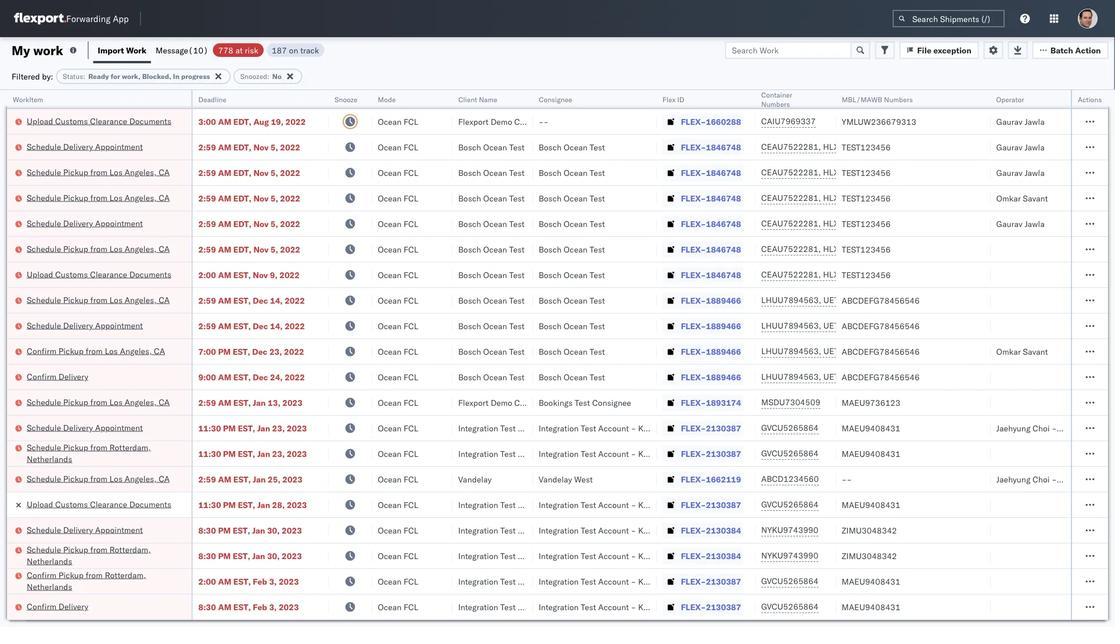 Task type: describe. For each thing, give the bounding box(es) containing it.
14, for schedule delivery appointment
[[270, 321, 283, 331]]

resize handle column header for flex id
[[742, 90, 756, 628]]

6 ceau7522281, hlxu6269489, hlxu8034992 from the top
[[762, 270, 942, 280]]

no
[[272, 72, 282, 81]]

4 5, from the top
[[271, 219, 278, 229]]

confirm pickup from rotterdam, netherlands
[[27, 570, 146, 592]]

17 ocean fcl from the top
[[378, 526, 419, 536]]

2 lhuu7894563, from the top
[[762, 321, 822, 331]]

4 test123456 from the top
[[842, 219, 891, 229]]

14 am from the top
[[218, 602, 231, 612]]

mbl/mawb numbers button
[[836, 92, 979, 104]]

1 2:59 from the top
[[198, 142, 216, 152]]

numbers for mbl/mawb numbers
[[884, 95, 913, 104]]

15 fcl from the top
[[404, 474, 419, 485]]

ymluw236679313
[[842, 117, 917, 127]]

3 upload customs clearance documents link from the top
[[27, 499, 171, 510]]

5 flex- from the top
[[681, 219, 706, 229]]

resize handle column header for container numbers
[[822, 90, 836, 628]]

7:00
[[198, 347, 216, 357]]

confirm pickup from rotterdam, netherlands link
[[27, 570, 176, 593]]

omkar for lhuu7894563, uetu5238478
[[997, 347, 1021, 357]]

1 confirm delivery from the top
[[27, 372, 88, 382]]

24,
[[270, 372, 283, 382]]

5, for sixth 'schedule pickup from los angeles, ca' link from the bottom
[[271, 168, 278, 178]]

2023 for 2nd 'schedule pickup from los angeles, ca' link from the bottom
[[283, 398, 303, 408]]

pickup for third 'schedule pickup from los angeles, ca' link from the bottom of the page
[[63, 295, 88, 305]]

schedule delivery appointment button for 8:30 pm est, jan 30, 2023
[[27, 524, 143, 537]]

2 am from the top
[[218, 142, 231, 152]]

for
[[111, 72, 120, 81]]

187
[[272, 45, 287, 55]]

upload for first upload customs clearance documents button
[[27, 116, 53, 126]]

2023 for 8:30's schedule pickup from rotterdam, netherlands link
[[282, 551, 302, 561]]

9:00 am est, dec 24, 2022
[[198, 372, 305, 382]]

gvcu5265864 for confirm delivery
[[762, 602, 819, 612]]

schedule pickup from los angeles, ca for sixth 'schedule pickup from los angeles, ca' link from the bottom
[[27, 167, 170, 177]]

from for 2nd 'schedule pickup from los angeles, ca' link from the top
[[90, 193, 107, 203]]

19 fcl from the top
[[404, 577, 419, 587]]

4 lhuu7894563, from the top
[[762, 372, 822, 382]]

4 hlxu8034992 from the top
[[885, 218, 942, 229]]

flexport for -
[[458, 117, 489, 127]]

batch action
[[1051, 45, 1101, 55]]

2 fcl from the top
[[404, 142, 419, 152]]

pm right 7:00
[[218, 347, 231, 357]]

3 gvcu5265864 from the top
[[762, 500, 819, 510]]

3 resize handle column header from the left
[[358, 90, 372, 628]]

name
[[479, 95, 498, 104]]

from for 'confirm pickup from los angeles, ca' link
[[86, 346, 103, 356]]

5 2:59 am edt, nov 5, 2022 from the top
[[198, 244, 300, 255]]

schedule pickup from los angeles, ca for sixth 'schedule pickup from los angeles, ca' link from the top of the page
[[27, 474, 170, 484]]

3 hlxu8034992 from the top
[[885, 193, 942, 203]]

2:00 for 2:00 am est, feb 3, 2023
[[198, 577, 216, 587]]

dec up 7:00 pm est, dec 23, 2022
[[253, 321, 268, 331]]

workitem button
[[7, 92, 180, 104]]

workitem
[[13, 95, 43, 104]]

status : ready for work, blocked, in progress
[[63, 72, 210, 81]]

netherlands for 8:30
[[27, 556, 72, 567]]

4 gaurav jawla from the top
[[997, 219, 1045, 229]]

3 schedule pickup from los angeles, ca button from the top
[[27, 243, 170, 256]]

deadline
[[198, 95, 227, 104]]

4 2:59 am edt, nov 5, 2022 from the top
[[198, 219, 300, 229]]

11 fcl from the top
[[404, 372, 419, 382]]

3 customs from the top
[[55, 499, 88, 510]]

at
[[236, 45, 243, 55]]

5 integration test account - karl lagerfeld from the top
[[539, 551, 690, 561]]

jawla for schedule pickup from los angeles, ca
[[1025, 168, 1045, 178]]

import
[[98, 45, 124, 55]]

1 schedule pickup from los angeles, ca button from the top
[[27, 166, 170, 179]]

zimu3048342 for schedule delivery appointment
[[842, 526, 897, 536]]

confirm for 1st confirm delivery button from the bottom of the page
[[27, 602, 56, 612]]

19,
[[271, 117, 284, 127]]

schedule pickup from los angeles, ca for 2nd 'schedule pickup from los angeles, ca' link from the top
[[27, 193, 170, 203]]

origin
[[1077, 423, 1099, 433]]

flex-2130387 for confirm pickup from rotterdam, netherlands
[[681, 577, 742, 587]]

risk
[[245, 45, 259, 55]]

by:
[[42, 71, 53, 81]]

(10)
[[188, 45, 208, 55]]

Search Shipments (/) text field
[[893, 10, 1005, 27]]

jaehyung
[[997, 423, 1031, 433]]

confirm for the confirm pickup from rotterdam, netherlands button
[[27, 570, 56, 580]]

2 schedule pickup from los angeles, ca link from the top
[[27, 192, 170, 204]]

filtered
[[12, 71, 40, 81]]

2130384 for schedule delivery appointment
[[706, 526, 742, 536]]

confirm pickup from los angeles, ca button
[[27, 345, 165, 358]]

17 fcl from the top
[[404, 526, 419, 536]]

work,
[[122, 72, 140, 81]]

4 lhuu7894563, uetu5238478 from the top
[[762, 372, 880, 382]]

4 flex- from the top
[[681, 193, 706, 203]]

schedule for fifth the schedule delivery appointment button from the bottom of the page
[[27, 141, 61, 152]]

1846748 for fourth 'schedule pickup from los angeles, ca' link from the bottom
[[706, 244, 742, 255]]

lagerfeld for the confirm pickup from rotterdam, netherlands 'link'
[[655, 577, 690, 587]]

flex-2130387 for schedule delivery appointment
[[681, 423, 742, 433]]

import work
[[98, 45, 146, 55]]

mode
[[378, 95, 396, 104]]

8 fcl from the top
[[404, 295, 419, 306]]

maeu9408431 for schedule pickup from rotterdam, netherlands
[[842, 449, 901, 459]]

work
[[33, 42, 63, 58]]

track
[[300, 45, 319, 55]]

23, for schedule pickup from rotterdam, netherlands
[[272, 449, 285, 459]]

1662119
[[706, 474, 742, 485]]

jawla for schedule delivery appointment
[[1025, 142, 1045, 152]]

2 schedule pickup from los angeles, ca button from the top
[[27, 192, 170, 205]]

10 fcl from the top
[[404, 347, 419, 357]]

netherlands for 2:00
[[27, 582, 72, 592]]

resize handle column header for mode
[[439, 90, 453, 628]]

7 fcl from the top
[[404, 270, 419, 280]]

est, for 11:30's schedule pickup from rotterdam, netherlands link
[[238, 449, 255, 459]]

4 schedule pickup from los angeles, ca link from the top
[[27, 294, 170, 306]]

pm for schedule pickup from rotterdam, netherlands button related to 11:30 pm est, jan 23, 2023
[[223, 449, 236, 459]]

los for 6th the schedule pickup from los angeles, ca button from the bottom of the page
[[110, 167, 123, 177]]

4 account from the top
[[599, 526, 629, 536]]

hlxu6269489, for 5th schedule delivery appointment link from the bottom of the page
[[823, 142, 883, 152]]

from for third 'schedule pickup from los angeles, ca' link from the bottom of the page
[[90, 295, 107, 305]]

operator
[[997, 95, 1025, 104]]

1 lhuu7894563, from the top
[[762, 295, 822, 305]]

est, for schedule delivery appointment link for 8:30 pm est, jan 30, 2023
[[233, 526, 250, 536]]

10 resize handle column header from the left
[[1058, 90, 1071, 628]]

mbl/mawb
[[842, 95, 883, 104]]

18 flex- from the top
[[681, 551, 706, 561]]

hlxu6269489, for 2nd 'schedule pickup from los angeles, ca' link from the top
[[823, 193, 883, 203]]

13 am from the top
[[218, 577, 231, 587]]

west
[[575, 474, 593, 485]]

16 ocean fcl from the top
[[378, 500, 419, 510]]

23, for schedule delivery appointment
[[272, 423, 285, 433]]

6 2:59 from the top
[[198, 295, 216, 306]]

flex-1660288
[[681, 117, 742, 127]]

1846748 for sixth 'schedule pickup from los angeles, ca' link from the bottom
[[706, 168, 742, 178]]

flex-2130384 for schedule delivery appointment
[[681, 526, 742, 536]]

6 1846748 from the top
[[706, 270, 742, 280]]

13 fcl from the top
[[404, 423, 419, 433]]

3 2:59 am edt, nov 5, 2022 from the top
[[198, 193, 300, 203]]

snoozed : no
[[240, 72, 282, 81]]

25,
[[268, 474, 281, 485]]

angeles, for third 'schedule pickup from los angeles, ca' link from the bottom of the page
[[125, 295, 157, 305]]

13 flex- from the top
[[681, 423, 706, 433]]

5 edt, from the top
[[233, 219, 252, 229]]

7:00 pm est, dec 23, 2022
[[198, 347, 304, 357]]

6 hlxu8034992 from the top
[[885, 270, 942, 280]]

3 lhuu7894563, from the top
[[762, 346, 822, 356]]

9 flex- from the top
[[681, 321, 706, 331]]

deadline button
[[193, 92, 317, 104]]

schedule for the schedule delivery appointment button related to 2:59 am est, dec 14, 2022
[[27, 320, 61, 331]]

3, for 8:30 am est, feb 3, 2023
[[269, 602, 277, 612]]

4 am from the top
[[218, 193, 231, 203]]

test123456 for 2nd 'schedule pickup from los angeles, ca' link from the top
[[842, 193, 891, 203]]

dec left 24,
[[253, 372, 268, 382]]

consignee inside button
[[539, 95, 572, 104]]

app
[[113, 13, 129, 24]]

3 documents from the top
[[129, 499, 171, 510]]

4 1889466 from the top
[[706, 372, 742, 382]]

my work
[[12, 42, 63, 58]]

7 2:59 from the top
[[198, 321, 216, 331]]

20 ocean fcl from the top
[[378, 602, 419, 612]]

schedule pickup from los angeles, ca for third 'schedule pickup from los angeles, ca' link from the bottom of the page
[[27, 295, 170, 305]]

client
[[458, 95, 477, 104]]

forwarding
[[66, 13, 111, 24]]

3 flex- from the top
[[681, 168, 706, 178]]

2130384 for schedule pickup from rotterdam, netherlands
[[706, 551, 742, 561]]

schedule for schedule pickup from rotterdam, netherlands button associated with 8:30 pm est, jan 30, 2023
[[27, 545, 61, 555]]

6 schedule pickup from los angeles, ca button from the top
[[27, 473, 170, 486]]

1660288
[[706, 117, 742, 127]]

10 ocean fcl from the top
[[378, 347, 419, 357]]

documents for 1st upload customs clearance documents button from the bottom of the page
[[129, 269, 171, 279]]

schedule for fourth the schedule pickup from los angeles, ca button from the top
[[27, 295, 61, 305]]

3 integration test account - karl lagerfeld from the top
[[539, 500, 690, 510]]

confirm pickup from los angeles, ca
[[27, 346, 165, 356]]

jan for 11:30's schedule pickup from rotterdam, netherlands link
[[257, 449, 270, 459]]

4 schedule pickup from los angeles, ca button from the top
[[27, 294, 170, 307]]

2130387 for schedule pickup from rotterdam, netherlands
[[706, 449, 742, 459]]

filtered by:
[[12, 71, 53, 81]]

maeu9736123
[[842, 398, 901, 408]]

1 am from the top
[[218, 117, 231, 127]]

from for sixth 'schedule pickup from los angeles, ca' link from the top of the page
[[90, 474, 107, 484]]

3:00 am edt, aug 19, 2022
[[198, 117, 306, 127]]

pickup for sixth 'schedule pickup from los angeles, ca' link from the bottom
[[63, 167, 88, 177]]

client name
[[458, 95, 498, 104]]

3 fcl from the top
[[404, 168, 419, 178]]

flex-1662119
[[681, 474, 742, 485]]

6 schedule pickup from los angeles, ca link from the top
[[27, 473, 170, 485]]

status
[[63, 72, 83, 81]]

13 ocean fcl from the top
[[378, 423, 419, 433]]

progress
[[181, 72, 210, 81]]

4 jawla from the top
[[1025, 219, 1045, 229]]

import work button
[[93, 37, 151, 63]]

11:30 for schedule delivery appointment
[[198, 423, 221, 433]]

2 flex-1889466 from the top
[[681, 321, 742, 331]]

1893174
[[706, 398, 742, 408]]

1 2:59 am edt, nov 5, 2022 from the top
[[198, 142, 300, 152]]

187 on track
[[272, 45, 319, 55]]

pickup for sixth 'schedule pickup from los angeles, ca' link from the top of the page
[[63, 474, 88, 484]]

ready
[[88, 72, 109, 81]]

schedule pickup from rotterdam, netherlands for 8:30 pm est, jan 30, 2023
[[27, 545, 151, 567]]

abcd1234560
[[762, 474, 819, 484]]

8 2:59 from the top
[[198, 398, 216, 408]]

test123456 for sixth 'schedule pickup from los angeles, ca' link from the bottom
[[842, 168, 891, 178]]

14 flex- from the top
[[681, 449, 706, 459]]

aug
[[254, 117, 269, 127]]

feb for 8:30 am est, feb 3, 2023
[[253, 602, 267, 612]]

consignee button
[[533, 92, 645, 104]]

15 ocean fcl from the top
[[378, 474, 419, 485]]

ca inside button
[[154, 346, 165, 356]]

5 ocean fcl from the top
[[378, 219, 419, 229]]

in
[[173, 72, 180, 81]]

778 at risk
[[218, 45, 259, 55]]

1 confirm delivery link from the top
[[27, 371, 88, 383]]

bookings
[[539, 398, 573, 408]]

2:00 am est, nov 9, 2022
[[198, 270, 300, 280]]

msdu7304509
[[762, 397, 821, 408]]

nov for sixth 'schedule pickup from los angeles, ca' link from the bottom
[[254, 168, 269, 178]]

est, up 9:00 am est, dec 24, 2022
[[233, 347, 250, 357]]

pm down 2:59 am est, jan 25, 2023 at the bottom left of the page
[[223, 500, 236, 510]]

11:30 pm est, jan 28, 2023
[[198, 500, 307, 510]]

demo for -
[[491, 117, 512, 127]]

5 fcl from the top
[[404, 219, 419, 229]]

5, for 5th schedule delivery appointment link from the bottom of the page
[[271, 142, 278, 152]]

forwarding app link
[[14, 13, 129, 24]]

bookings test consignee
[[539, 398, 632, 408]]

5 account from the top
[[599, 551, 629, 561]]

est, for 8:30's schedule pickup from rotterdam, netherlands link
[[233, 551, 250, 561]]

1 1889466 from the top
[[706, 295, 742, 306]]

6 ocean fcl from the top
[[378, 244, 419, 255]]

schedule for 6th the schedule pickup from los angeles, ca button from the bottom of the page
[[27, 167, 61, 177]]

schedule delivery appointment link for 2:59 am edt, nov 5, 2022
[[27, 218, 143, 229]]

1 confirm delivery button from the top
[[27, 371, 88, 384]]

mode button
[[372, 92, 441, 104]]

karl for 11:30's schedule pickup from rotterdam, netherlands link
[[638, 449, 653, 459]]

vandelay west
[[539, 474, 593, 485]]

integration for 8:30's schedule pickup from rotterdam, netherlands link
[[539, 551, 579, 561]]

exception
[[934, 45, 972, 55]]

est, for 11:30 pm est, jan 23, 2023's schedule delivery appointment link
[[238, 423, 255, 433]]

7 ocean fcl from the top
[[378, 270, 419, 280]]

9 fcl from the top
[[404, 321, 419, 331]]

savant for ceau7522281, hlxu6269489, hlxu8034992
[[1023, 193, 1049, 203]]

gaurav for schedule pickup from los angeles, ca
[[997, 168, 1023, 178]]

8:30 for from
[[198, 551, 216, 561]]

karl for 2nd confirm delivery link
[[638, 602, 653, 612]]

20 fcl from the top
[[404, 602, 419, 612]]

delivery for 11:30 pm est, jan 23, 2023
[[63, 423, 93, 433]]

flex
[[663, 95, 676, 104]]

schedule delivery appointment for 11:30 pm est, jan 23, 2023
[[27, 423, 143, 433]]

11 flex- from the top
[[681, 372, 706, 382]]

4 gaurav from the top
[[997, 219, 1023, 229]]

1 uetu5238478 from the top
[[824, 295, 880, 305]]

container
[[762, 90, 793, 99]]

dec up 9:00 am est, dec 24, 2022
[[252, 347, 268, 357]]

est, down 2:59 am est, jan 25, 2023 at the bottom left of the page
[[238, 500, 255, 510]]

resize handle column header for client name
[[519, 90, 533, 628]]

snooze
[[335, 95, 357, 104]]

pm for 11:30 pm est, jan 23, 2023 the schedule delivery appointment button
[[223, 423, 236, 433]]

3 maeu9408431 from the top
[[842, 500, 901, 510]]

2:59 am est, jan 25, 2023
[[198, 474, 303, 485]]

6 account from the top
[[599, 577, 629, 587]]

13,
[[268, 398, 281, 408]]

confirm pickup from rotterdam, netherlands button
[[27, 570, 176, 594]]

est, up 2:59 am est, jan 13, 2023
[[233, 372, 251, 382]]

action
[[1076, 45, 1101, 55]]

1 flex- from the top
[[681, 117, 706, 127]]

container numbers button
[[756, 88, 825, 109]]

flex id
[[663, 95, 685, 104]]

3 8:30 from the top
[[198, 602, 216, 612]]



Task type: locate. For each thing, give the bounding box(es) containing it.
message (10)
[[156, 45, 208, 55]]

flexport demo consignee for --
[[458, 117, 554, 127]]

23, down 13, on the left
[[272, 423, 285, 433]]

1846748
[[706, 142, 742, 152], [706, 168, 742, 178], [706, 193, 742, 203], [706, 219, 742, 229], [706, 244, 742, 255], [706, 270, 742, 280]]

pickup for the confirm pickup from rotterdam, netherlands 'link'
[[59, 570, 84, 580]]

vandelay
[[458, 474, 492, 485], [539, 474, 572, 485]]

choi
[[1033, 423, 1050, 433]]

1 vertical spatial omkar
[[997, 347, 1021, 357]]

4 uetu5238478 from the top
[[824, 372, 880, 382]]

upload customs clearance documents link for 1st upload customs clearance documents button from the bottom of the page
[[27, 269, 171, 280]]

confirm delivery link down the 'confirm pickup from los angeles, ca' button
[[27, 371, 88, 383]]

2130387 for confirm pickup from rotterdam, netherlands
[[706, 577, 742, 587]]

2 2:00 from the top
[[198, 577, 216, 587]]

2:59 am est, dec 14, 2022 for schedule delivery appointment
[[198, 321, 305, 331]]

confirm delivery down the 'confirm pickup from los angeles, ca' button
[[27, 372, 88, 382]]

1 resize handle column header from the left
[[178, 90, 191, 628]]

zimu3048342 for schedule pickup from rotterdam, netherlands
[[842, 551, 897, 561]]

los for the 'confirm pickup from los angeles, ca' button
[[105, 346, 118, 356]]

14 fcl from the top
[[404, 449, 419, 459]]

upload customs clearance documents for 1st upload customs clearance documents button from the bottom of the page
[[27, 269, 171, 279]]

2 vertical spatial rotterdam,
[[105, 570, 146, 580]]

2 confirm delivery from the top
[[27, 602, 88, 612]]

flex-1846748 for 5th schedule delivery appointment link from the bottom of the page
[[681, 142, 742, 152]]

angeles, inside 'confirm pickup from los angeles, ca' link
[[120, 346, 152, 356]]

0 vertical spatial netherlands
[[27, 454, 72, 464]]

18 fcl from the top
[[404, 551, 419, 561]]

1 flex-2130387 from the top
[[681, 423, 742, 433]]

2 maeu9408431 from the top
[[842, 449, 901, 459]]

pm down 11:30 pm est, jan 28, 2023
[[218, 526, 231, 536]]

nov
[[254, 142, 269, 152], [254, 168, 269, 178], [254, 193, 269, 203], [254, 219, 269, 229], [254, 244, 269, 255], [253, 270, 268, 280]]

0 vertical spatial 3,
[[269, 577, 277, 587]]

8:30 pm est, jan 30, 2023 for schedule pickup from rotterdam, netherlands
[[198, 551, 302, 561]]

1 horizontal spatial numbers
[[884, 95, 913, 104]]

message
[[156, 45, 188, 55]]

6 integration test account - karl lagerfeld from the top
[[539, 577, 690, 587]]

2 feb from the top
[[253, 602, 267, 612]]

ocean fcl
[[378, 117, 419, 127], [378, 142, 419, 152], [378, 168, 419, 178], [378, 193, 419, 203], [378, 219, 419, 229], [378, 244, 419, 255], [378, 270, 419, 280], [378, 295, 419, 306], [378, 321, 419, 331], [378, 347, 419, 357], [378, 372, 419, 382], [378, 398, 419, 408], [378, 423, 419, 433], [378, 449, 419, 459], [378, 474, 419, 485], [378, 500, 419, 510], [378, 526, 419, 536], [378, 551, 419, 561], [378, 577, 419, 587], [378, 602, 419, 612]]

savant
[[1023, 193, 1049, 203], [1023, 347, 1049, 357]]

flex-1889466
[[681, 295, 742, 306], [681, 321, 742, 331], [681, 347, 742, 357], [681, 372, 742, 382]]

1 jawla from the top
[[1025, 117, 1045, 127]]

file
[[918, 45, 932, 55]]

0 vertical spatial 2:00
[[198, 270, 216, 280]]

omkar savant
[[997, 193, 1049, 203], [997, 347, 1049, 357]]

flex-2130384 for schedule pickup from rotterdam, netherlands
[[681, 551, 742, 561]]

vandelay for vandelay west
[[539, 474, 572, 485]]

ceau7522281, hlxu6269489, hlxu8034992 for fourth 'schedule pickup from los angeles, ca' link from the bottom
[[762, 244, 942, 254]]

1 vertical spatial omkar savant
[[997, 347, 1049, 357]]

1 account from the top
[[599, 423, 629, 433]]

2:59 am est, jan 13, 2023
[[198, 398, 303, 408]]

0 vertical spatial customs
[[55, 116, 88, 126]]

1 vertical spatial 8:30
[[198, 551, 216, 561]]

batch
[[1051, 45, 1074, 55]]

0 horizontal spatial numbers
[[762, 100, 790, 108]]

confirm delivery link
[[27, 371, 88, 383], [27, 601, 88, 613]]

8:30 pm est, jan 30, 2023 up 2:00 am est, feb 3, 2023
[[198, 551, 302, 561]]

schedule
[[27, 141, 61, 152], [27, 167, 61, 177], [27, 193, 61, 203], [27, 218, 61, 228], [27, 244, 61, 254], [27, 295, 61, 305], [27, 320, 61, 331], [27, 397, 61, 407], [27, 423, 61, 433], [27, 442, 61, 453], [27, 474, 61, 484], [27, 525, 61, 535], [27, 545, 61, 555]]

lhuu7894563,
[[762, 295, 822, 305], [762, 321, 822, 331], [762, 346, 822, 356], [762, 372, 822, 382]]

2 confirm delivery link from the top
[[27, 601, 88, 613]]

28,
[[272, 500, 285, 510]]

jan left 28,
[[257, 500, 270, 510]]

2 schedule delivery appointment button from the top
[[27, 218, 143, 230]]

client name button
[[453, 92, 521, 104]]

2 vertical spatial upload customs clearance documents
[[27, 499, 171, 510]]

est, up 7:00 pm est, dec 23, 2022
[[233, 321, 251, 331]]

2 8:30 pm est, jan 30, 2023 from the top
[[198, 551, 302, 561]]

1 vertical spatial 14,
[[270, 321, 283, 331]]

1 14, from the top
[[270, 295, 283, 306]]

6 schedule from the top
[[27, 295, 61, 305]]

karl for schedule delivery appointment link for 8:30 pm est, jan 30, 2023
[[638, 526, 653, 536]]

integration test account - karl lagerfeld
[[539, 423, 690, 433], [539, 449, 690, 459], [539, 500, 690, 510], [539, 526, 690, 536], [539, 551, 690, 561], [539, 577, 690, 587], [539, 602, 690, 612]]

confirm delivery link down confirm pickup from rotterdam, netherlands
[[27, 601, 88, 613]]

1 1846748 from the top
[[706, 142, 742, 152]]

resize handle column header
[[178, 90, 191, 628], [315, 90, 329, 628], [358, 90, 372, 628], [439, 90, 453, 628], [519, 90, 533, 628], [643, 90, 657, 628], [742, 90, 756, 628], [822, 90, 836, 628], [977, 90, 991, 628], [1058, 90, 1071, 628], [1095, 90, 1109, 628]]

schedule for 5th the schedule pickup from los angeles, ca button
[[27, 397, 61, 407]]

lagerfeld for schedule delivery appointment link for 8:30 pm est, jan 30, 2023
[[655, 526, 690, 536]]

omkar for ceau7522281, hlxu6269489, hlxu8034992
[[997, 193, 1021, 203]]

0 horizontal spatial :
[[83, 72, 85, 81]]

20 flex- from the top
[[681, 602, 706, 612]]

1 vertical spatial schedule pickup from rotterdam, netherlands link
[[27, 544, 176, 567]]

1 vertical spatial upload customs clearance documents link
[[27, 269, 171, 280]]

schedule for the schedule delivery appointment button for 2:59 am edt, nov 5, 2022
[[27, 218, 61, 228]]

1 vertical spatial upload
[[27, 269, 53, 279]]

flex-2130387
[[681, 423, 742, 433], [681, 449, 742, 459], [681, 500, 742, 510], [681, 577, 742, 587], [681, 602, 742, 612]]

0 vertical spatial 8:30 pm est, jan 30, 2023
[[198, 526, 302, 536]]

11:30 up 2:59 am est, jan 25, 2023 at the bottom left of the page
[[198, 449, 221, 459]]

2023 down 2:00 am est, feb 3, 2023
[[279, 602, 299, 612]]

5 2:59 from the top
[[198, 244, 216, 255]]

gaurav for upload customs clearance documents
[[997, 117, 1023, 127]]

jan left 13, on the left
[[253, 398, 266, 408]]

documents for first upload customs clearance documents button
[[129, 116, 171, 126]]

from inside button
[[86, 346, 103, 356]]

1 vertical spatial feb
[[253, 602, 267, 612]]

feb down 2:00 am est, feb 3, 2023
[[253, 602, 267, 612]]

3 clearance from the top
[[90, 499, 127, 510]]

1 vertical spatial flex-2130384
[[681, 551, 742, 561]]

2 customs from the top
[[55, 269, 88, 279]]

schedule pickup from los angeles, ca for fourth 'schedule pickup from los angeles, ca' link from the bottom
[[27, 244, 170, 254]]

0 vertical spatial zimu3048342
[[842, 526, 897, 536]]

1 schedule pickup from los angeles, ca from the top
[[27, 167, 170, 177]]

jan up 2:00 am est, feb 3, 2023
[[252, 551, 265, 561]]

1 vertical spatial 2:59 am est, dec 14, 2022
[[198, 321, 305, 331]]

14 ocean fcl from the top
[[378, 449, 419, 459]]

schedule delivery appointment link for 2:59 am est, dec 14, 2022
[[27, 320, 143, 331]]

12 ocean fcl from the top
[[378, 398, 419, 408]]

schedule pickup from rotterdam, netherlands button for 11:30 pm est, jan 23, 2023
[[27, 442, 176, 466]]

rotterdam,
[[110, 442, 151, 453], [110, 545, 151, 555], [105, 570, 146, 580]]

1 vertical spatial rotterdam,
[[110, 545, 151, 555]]

8:30
[[198, 526, 216, 536], [198, 551, 216, 561], [198, 602, 216, 612]]

integration for the confirm pickup from rotterdam, netherlands 'link'
[[539, 577, 579, 587]]

2023 for 11:30's schedule pickup from rotterdam, netherlands link
[[287, 449, 307, 459]]

18 ocean fcl from the top
[[378, 551, 419, 561]]

confirm
[[27, 346, 56, 356], [27, 372, 56, 382], [27, 570, 56, 580], [27, 602, 56, 612]]

id
[[677, 95, 685, 104]]

jan for sixth 'schedule pickup from los angeles, ca' link from the top of the page
[[253, 474, 266, 485]]

0 vertical spatial 2:59 am est, dec 14, 2022
[[198, 295, 305, 306]]

778
[[218, 45, 233, 55]]

ceau7522281,
[[762, 142, 821, 152], [762, 167, 821, 178], [762, 193, 821, 203], [762, 218, 821, 229], [762, 244, 821, 254], [762, 270, 821, 280]]

1 vertical spatial --
[[842, 474, 852, 485]]

jan up "25,"
[[257, 449, 270, 459]]

0 vertical spatial --
[[539, 117, 549, 127]]

appointment for 11:30 pm est, jan 23, 2023
[[95, 423, 143, 433]]

0 horizontal spatial vandelay
[[458, 474, 492, 485]]

2023 right "25,"
[[283, 474, 303, 485]]

upload customs clearance documents for first upload customs clearance documents button
[[27, 116, 171, 126]]

angeles, for 2nd 'schedule pickup from los angeles, ca' link from the top
[[125, 193, 157, 203]]

est, down 9:00 am est, dec 24, 2022
[[233, 398, 251, 408]]

9 am from the top
[[218, 321, 231, 331]]

from for sixth 'schedule pickup from los angeles, ca' link from the bottom
[[90, 167, 107, 177]]

4 confirm from the top
[[27, 602, 56, 612]]

2 schedule pickup from rotterdam, netherlands button from the top
[[27, 544, 176, 569]]

schedule delivery appointment link for 8:30 pm est, jan 30, 2023
[[27, 524, 143, 536]]

abcdefg78456546
[[842, 295, 920, 306], [842, 321, 920, 331], [842, 347, 920, 357], [842, 372, 920, 382]]

5 hlxu6269489, from the top
[[823, 244, 883, 254]]

pm up 2:00 am est, feb 3, 2023
[[218, 551, 231, 561]]

schedule delivery appointment button
[[27, 141, 143, 154], [27, 218, 143, 230], [27, 320, 143, 333], [27, 422, 143, 435], [27, 524, 143, 537]]

rotterdam, for 11:30 pm est, jan 23, 2023
[[110, 442, 151, 453]]

11:30 pm est, jan 23, 2023 up 2:59 am est, jan 25, 2023 at the bottom left of the page
[[198, 449, 307, 459]]

11:30 down 2:59 am est, jan 25, 2023 at the bottom left of the page
[[198, 500, 221, 510]]

5 schedule pickup from los angeles, ca link from the top
[[27, 397, 170, 408]]

schedule delivery appointment
[[27, 141, 143, 152], [27, 218, 143, 228], [27, 320, 143, 331], [27, 423, 143, 433], [27, 525, 143, 535]]

est, up 11:30 pm est, jan 28, 2023
[[233, 474, 251, 485]]

0 vertical spatial upload customs clearance documents button
[[27, 115, 171, 128]]

2 nyku9743990 from the top
[[762, 551, 819, 561]]

1 vertical spatial 2130384
[[706, 551, 742, 561]]

1 karl from the top
[[638, 423, 653, 433]]

gaurav for schedule delivery appointment
[[997, 142, 1023, 152]]

feb for 2:00 am est, feb 3, 2023
[[253, 577, 267, 587]]

3, up 8:30 am est, feb 3, 2023
[[269, 577, 277, 587]]

0 vertical spatial flexport demo consignee
[[458, 117, 554, 127]]

jan for schedule delivery appointment link for 8:30 pm est, jan 30, 2023
[[252, 526, 265, 536]]

5 appointment from the top
[[95, 525, 143, 535]]

9,
[[270, 270, 278, 280]]

: left no
[[267, 72, 269, 81]]

1 vertical spatial clearance
[[90, 269, 127, 279]]

2130387 for schedule delivery appointment
[[706, 423, 742, 433]]

: left ready on the left top of page
[[83, 72, 85, 81]]

flex-1893174 button
[[663, 395, 744, 411], [663, 395, 744, 411]]

flex-1846748 for sixth 'schedule pickup from los angeles, ca' link from the bottom
[[681, 168, 742, 178]]

resize handle column header for mbl/mawb numbers
[[977, 90, 991, 628]]

maeu9408431
[[842, 423, 901, 433], [842, 449, 901, 459], [842, 500, 901, 510], [842, 577, 901, 587], [842, 602, 901, 612]]

nov for fourth 'schedule pickup from los angeles, ca' link from the bottom
[[254, 244, 269, 255]]

1 vertical spatial schedule pickup from rotterdam, netherlands
[[27, 545, 151, 567]]

delivery for 2:59 am edt, nov 5, 2022
[[63, 218, 93, 228]]

est,
[[233, 270, 251, 280], [233, 295, 251, 306], [233, 321, 251, 331], [233, 347, 250, 357], [233, 372, 251, 382], [233, 398, 251, 408], [238, 423, 255, 433], [238, 449, 255, 459], [233, 474, 251, 485], [238, 500, 255, 510], [233, 526, 250, 536], [233, 551, 250, 561], [233, 577, 251, 587], [233, 602, 251, 612]]

2023 up 8:30 am est, feb 3, 2023
[[279, 577, 299, 587]]

integration
[[539, 423, 579, 433], [539, 449, 579, 459], [539, 500, 579, 510], [539, 526, 579, 536], [539, 551, 579, 561], [539, 577, 579, 587], [539, 602, 579, 612]]

upload customs clearance documents button
[[27, 115, 171, 128], [27, 269, 171, 282]]

am
[[218, 117, 231, 127], [218, 142, 231, 152], [218, 168, 231, 178], [218, 193, 231, 203], [218, 219, 231, 229], [218, 244, 231, 255], [218, 270, 231, 280], [218, 295, 231, 306], [218, 321, 231, 331], [218, 372, 231, 382], [218, 398, 231, 408], [218, 474, 231, 485], [218, 577, 231, 587], [218, 602, 231, 612]]

3 upload from the top
[[27, 499, 53, 510]]

jawla
[[1025, 117, 1045, 127], [1025, 142, 1045, 152], [1025, 168, 1045, 178], [1025, 219, 1045, 229]]

0 vertical spatial upload customs clearance documents
[[27, 116, 171, 126]]

1 omkar from the top
[[997, 193, 1021, 203]]

0 vertical spatial confirm delivery button
[[27, 371, 88, 384]]

from for the confirm pickup from rotterdam, netherlands 'link'
[[86, 570, 103, 580]]

confirm inside button
[[27, 346, 56, 356]]

2 vertical spatial upload
[[27, 499, 53, 510]]

--
[[539, 117, 549, 127], [842, 474, 852, 485]]

0 vertical spatial schedule pickup from rotterdam, netherlands link
[[27, 442, 176, 465]]

schedule delivery appointment button for 2:59 am edt, nov 5, 2022
[[27, 218, 143, 230]]

2023 for 11:30 pm est, jan 23, 2023's schedule delivery appointment link
[[287, 423, 307, 433]]

2 upload customs clearance documents button from the top
[[27, 269, 171, 282]]

3 flex-2130387 from the top
[[681, 500, 742, 510]]

-- down consignee button
[[539, 117, 549, 127]]

1 vertical spatial 3,
[[269, 602, 277, 612]]

netherlands inside confirm pickup from rotterdam, netherlands
[[27, 582, 72, 592]]

11:30 pm est, jan 23, 2023 down 2:59 am est, jan 13, 2023
[[198, 423, 307, 433]]

jan down 11:30 pm est, jan 28, 2023
[[252, 526, 265, 536]]

batch action button
[[1033, 42, 1109, 59]]

30,
[[267, 526, 280, 536], [267, 551, 280, 561]]

nov for 2nd 'schedule pickup from los angeles, ca' link from the top
[[254, 193, 269, 203]]

numbers inside container numbers
[[762, 100, 790, 108]]

schedule pickup from los angeles, ca
[[27, 167, 170, 177], [27, 193, 170, 203], [27, 244, 170, 254], [27, 295, 170, 305], [27, 397, 170, 407], [27, 474, 170, 484]]

3 integration from the top
[[539, 500, 579, 510]]

est, down 2:00 am est, nov 9, 2022
[[233, 295, 251, 306]]

2023 for schedule delivery appointment link for 8:30 pm est, jan 30, 2023
[[282, 526, 302, 536]]

work
[[126, 45, 146, 55]]

1 vertical spatial 11:30
[[198, 449, 221, 459]]

5 1846748 from the top
[[706, 244, 742, 255]]

2 vertical spatial 11:30
[[198, 500, 221, 510]]

: for snoozed
[[267, 72, 269, 81]]

demo down 'name'
[[491, 117, 512, 127]]

:
[[83, 72, 85, 81], [267, 72, 269, 81]]

appointment for 8:30 pm est, jan 30, 2023
[[95, 525, 143, 535]]

1 horizontal spatial :
[[267, 72, 269, 81]]

2023 up 2:59 am est, jan 25, 2023 at the bottom left of the page
[[287, 449, 307, 459]]

4 2130387 from the top
[[706, 577, 742, 587]]

numbers
[[884, 95, 913, 104], [762, 100, 790, 108]]

omkar savant for ceau7522281, hlxu6269489, hlxu8034992
[[997, 193, 1049, 203]]

age
[[1101, 423, 1116, 433]]

1 vertical spatial customs
[[55, 269, 88, 279]]

feb up 8:30 am est, feb 3, 2023
[[253, 577, 267, 587]]

schedule delivery appointment for 2:59 am edt, nov 5, 2022
[[27, 218, 143, 228]]

my
[[12, 42, 30, 58]]

fcl
[[404, 117, 419, 127], [404, 142, 419, 152], [404, 168, 419, 178], [404, 193, 419, 203], [404, 219, 419, 229], [404, 244, 419, 255], [404, 270, 419, 280], [404, 295, 419, 306], [404, 321, 419, 331], [404, 347, 419, 357], [404, 372, 419, 382], [404, 398, 419, 408], [404, 423, 419, 433], [404, 449, 419, 459], [404, 474, 419, 485], [404, 500, 419, 510], [404, 526, 419, 536], [404, 551, 419, 561], [404, 577, 419, 587], [404, 602, 419, 612]]

0 vertical spatial schedule pickup from rotterdam, netherlands
[[27, 442, 151, 464]]

netherlands for 11:30
[[27, 454, 72, 464]]

2 vertical spatial customs
[[55, 499, 88, 510]]

pickup inside confirm pickup from rotterdam, netherlands
[[59, 570, 84, 580]]

0 vertical spatial confirm delivery link
[[27, 371, 88, 383]]

edt, for 'upload customs clearance documents' link for first upload customs clearance documents button
[[233, 117, 252, 127]]

1 vertical spatial documents
[[129, 269, 171, 279]]

2023 down 2:59 am est, jan 13, 2023
[[287, 423, 307, 433]]

11 am from the top
[[218, 398, 231, 408]]

1 vertical spatial nyku9743990
[[762, 551, 819, 561]]

2023 right 13, on the left
[[283, 398, 303, 408]]

2 vertical spatial 23,
[[272, 449, 285, 459]]

3 am from the top
[[218, 168, 231, 178]]

numbers up ymluw236679313
[[884, 95, 913, 104]]

rotterdam, inside confirm pickup from rotterdam, netherlands
[[105, 570, 146, 580]]

5 2130387 from the top
[[706, 602, 742, 612]]

flex-1893174
[[681, 398, 742, 408]]

2 vertical spatial clearance
[[90, 499, 127, 510]]

1 vertical spatial 23,
[[272, 423, 285, 433]]

17 flex- from the top
[[681, 526, 706, 536]]

schedule pickup from rotterdam, netherlands
[[27, 442, 151, 464], [27, 545, 151, 567]]

0 vertical spatial 8:30
[[198, 526, 216, 536]]

2 3, from the top
[[269, 602, 277, 612]]

0 vertical spatial flexport
[[458, 117, 489, 127]]

delivery
[[63, 141, 93, 152], [63, 218, 93, 228], [63, 320, 93, 331], [59, 372, 88, 382], [63, 423, 93, 433], [63, 525, 93, 535], [59, 602, 88, 612]]

0 vertical spatial omkar
[[997, 193, 1021, 203]]

omkar savant for lhuu7894563, uetu5238478
[[997, 347, 1049, 357]]

1 vertical spatial upload customs clearance documents
[[27, 269, 171, 279]]

1 vertical spatial 11:30 pm est, jan 23, 2023
[[198, 449, 307, 459]]

1 horizontal spatial vandelay
[[539, 474, 572, 485]]

1889466
[[706, 295, 742, 306], [706, 321, 742, 331], [706, 347, 742, 357], [706, 372, 742, 382]]

appointment for 2:59 am est, dec 14, 2022
[[95, 320, 143, 331]]

0 vertical spatial schedule pickup from rotterdam, netherlands button
[[27, 442, 176, 466]]

customs
[[55, 116, 88, 126], [55, 269, 88, 279], [55, 499, 88, 510]]

documents
[[129, 116, 171, 126], [129, 269, 171, 279], [129, 499, 171, 510]]

8:30 pm est, jan 30, 2023 down 11:30 pm est, jan 28, 2023
[[198, 526, 302, 536]]

8:30 up 2:00 am est, feb 3, 2023
[[198, 551, 216, 561]]

3 upload customs clearance documents from the top
[[27, 499, 171, 510]]

flex-2130384 button
[[663, 523, 744, 539], [663, 523, 744, 539], [663, 548, 744, 564], [663, 548, 744, 564]]

3, down 2:00 am est, feb 3, 2023
[[269, 602, 277, 612]]

appointment
[[95, 141, 143, 152], [95, 218, 143, 228], [95, 320, 143, 331], [95, 423, 143, 433], [95, 525, 143, 535]]

1 vertical spatial zimu3048342
[[842, 551, 897, 561]]

2 vertical spatial 8:30
[[198, 602, 216, 612]]

0 vertical spatial upload customs clearance documents link
[[27, 115, 171, 127]]

0 vertical spatial 23,
[[270, 347, 282, 357]]

confirm inside confirm pickup from rotterdam, netherlands
[[27, 570, 56, 580]]

30, up 2:00 am est, feb 3, 2023
[[267, 551, 280, 561]]

flexport. image
[[14, 13, 66, 24]]

9:00
[[198, 372, 216, 382]]

1 savant from the top
[[1023, 193, 1049, 203]]

10 am from the top
[[218, 372, 231, 382]]

jan for 8:30's schedule pickup from rotterdam, netherlands link
[[252, 551, 265, 561]]

1 vertical spatial netherlands
[[27, 556, 72, 567]]

confirm for first confirm delivery button from the top
[[27, 372, 56, 382]]

1 2130384 from the top
[[706, 526, 742, 536]]

1 2:00 from the top
[[198, 270, 216, 280]]

2 upload from the top
[[27, 269, 53, 279]]

Search Work text field
[[725, 42, 852, 59]]

2 vertical spatial netherlands
[[27, 582, 72, 592]]

est, for schedule delivery appointment link for 2:59 am est, dec 14, 2022
[[233, 321, 251, 331]]

0 vertical spatial upload
[[27, 116, 53, 126]]

0 vertical spatial 14,
[[270, 295, 283, 306]]

flex-2130384
[[681, 526, 742, 536], [681, 551, 742, 561]]

6 edt, from the top
[[233, 244, 252, 255]]

delivery for 8:30 pm est, jan 30, 2023
[[63, 525, 93, 535]]

2023 for sixth 'schedule pickup from los angeles, ca' link from the top of the page
[[283, 474, 303, 485]]

1 vertical spatial confirm delivery link
[[27, 601, 88, 613]]

schedule pickup from rotterdam, netherlands link
[[27, 442, 176, 465], [27, 544, 176, 567]]

0 vertical spatial 11:30 pm est, jan 23, 2023
[[198, 423, 307, 433]]

2 2130384 from the top
[[706, 551, 742, 561]]

14, down 9,
[[270, 295, 283, 306]]

from for fourth 'schedule pickup from los angeles, ca' link from the bottom
[[90, 244, 107, 254]]

8:30 down 2:00 am est, feb 3, 2023
[[198, 602, 216, 612]]

12 fcl from the top
[[404, 398, 419, 408]]

jan for 11:30 pm est, jan 23, 2023's schedule delivery appointment link
[[257, 423, 270, 433]]

consignee
[[539, 95, 572, 104], [515, 117, 554, 127], [515, 398, 554, 408], [592, 398, 632, 408]]

11 ocean fcl from the top
[[378, 372, 419, 382]]

est, down 2:00 am est, feb 3, 2023
[[233, 602, 251, 612]]

0 vertical spatial 2130384
[[706, 526, 742, 536]]

7 am from the top
[[218, 270, 231, 280]]

est, up 2:59 am est, jan 25, 2023 at the bottom left of the page
[[238, 449, 255, 459]]

confirm delivery button down the 'confirm pickup from los angeles, ca' button
[[27, 371, 88, 384]]

1 vertical spatial savant
[[1023, 347, 1049, 357]]

3 hlxu6269489, from the top
[[823, 193, 883, 203]]

2023 for 2nd confirm delivery link
[[279, 602, 299, 612]]

9 resize handle column header from the left
[[977, 90, 991, 628]]

11:30 pm est, jan 23, 2023 for schedule delivery appointment
[[198, 423, 307, 433]]

1 vertical spatial confirm delivery
[[27, 602, 88, 612]]

demo left bookings
[[491, 398, 512, 408]]

pm up 2:59 am est, jan 25, 2023 at the bottom left of the page
[[223, 449, 236, 459]]

from
[[90, 167, 107, 177], [90, 193, 107, 203], [90, 244, 107, 254], [90, 295, 107, 305], [86, 346, 103, 356], [90, 397, 107, 407], [90, 442, 107, 453], [90, 474, 107, 484], [90, 545, 107, 555], [86, 570, 103, 580]]

0 vertical spatial 30,
[[267, 526, 280, 536]]

-
[[539, 117, 544, 127], [544, 117, 549, 127], [631, 423, 636, 433], [1052, 423, 1057, 433], [631, 449, 636, 459], [842, 474, 847, 485], [847, 474, 852, 485], [631, 500, 636, 510], [631, 526, 636, 536], [631, 551, 636, 561], [631, 577, 636, 587], [631, 602, 636, 612]]

schedule for 5th the schedule pickup from los angeles, ca button from the bottom
[[27, 193, 61, 203]]

2023 for the confirm pickup from rotterdam, netherlands 'link'
[[279, 577, 299, 587]]

0 vertical spatial 11:30
[[198, 423, 221, 433]]

1 vertical spatial flexport demo consignee
[[458, 398, 554, 408]]

6 am from the top
[[218, 244, 231, 255]]

2 upload customs clearance documents link from the top
[[27, 269, 171, 280]]

-- right abcd1234560
[[842, 474, 852, 485]]

pickup for 2nd 'schedule pickup from los angeles, ca' link from the top
[[63, 193, 88, 203]]

2 uetu5238478 from the top
[[824, 321, 880, 331]]

pm
[[218, 347, 231, 357], [223, 423, 236, 433], [223, 449, 236, 459], [223, 500, 236, 510], [218, 526, 231, 536], [218, 551, 231, 561]]

from for 2nd 'schedule pickup from los angeles, ca' link from the bottom
[[90, 397, 107, 407]]

pm down 2:59 am est, jan 13, 2023
[[223, 423, 236, 433]]

resize handle column header for workitem
[[178, 90, 191, 628]]

from inside confirm pickup from rotterdam, netherlands
[[86, 570, 103, 580]]

2130387
[[706, 423, 742, 433], [706, 449, 742, 459], [706, 500, 742, 510], [706, 577, 742, 587], [706, 602, 742, 612]]

est, up 8:30 am est, feb 3, 2023
[[233, 577, 251, 587]]

2 test123456 from the top
[[842, 168, 891, 178]]

2023 down 28,
[[282, 526, 302, 536]]

2 clearance from the top
[[90, 269, 127, 279]]

2:59 am est, dec 14, 2022 up 7:00 pm est, dec 23, 2022
[[198, 321, 305, 331]]

est, up 2:00 am est, feb 3, 2023
[[233, 551, 250, 561]]

dec
[[253, 295, 268, 306], [253, 321, 268, 331], [252, 347, 268, 357], [253, 372, 268, 382]]

1 vertical spatial flexport
[[458, 398, 489, 408]]

flex-1846748 for 2nd 'schedule pickup from los angeles, ca' link from the top
[[681, 193, 742, 203]]

flex id button
[[657, 92, 744, 104]]

0 vertical spatial flex-2130384
[[681, 526, 742, 536]]

0 vertical spatial clearance
[[90, 116, 127, 126]]

4 ocean fcl from the top
[[378, 193, 419, 203]]

pickup inside 'confirm pickup from los angeles, ca' link
[[59, 346, 84, 356]]

lagerfeld for 2nd confirm delivery link
[[655, 602, 690, 612]]

2:59 am est, dec 14, 2022
[[198, 295, 305, 306], [198, 321, 305, 331]]

schedule delivery appointment for 2:59 am est, dec 14, 2022
[[27, 320, 143, 331]]

schedule pickup from los angeles, ca button
[[27, 166, 170, 179], [27, 192, 170, 205], [27, 243, 170, 256], [27, 294, 170, 307], [27, 397, 170, 409], [27, 473, 170, 486]]

3 lhuu7894563, uetu5238478 from the top
[[762, 346, 880, 356]]

jan down 13, on the left
[[257, 423, 270, 433]]

0 vertical spatial demo
[[491, 117, 512, 127]]

1 horizontal spatial --
[[842, 474, 852, 485]]

clearance
[[90, 116, 127, 126], [90, 269, 127, 279], [90, 499, 127, 510]]

6 test123456 from the top
[[842, 270, 891, 280]]

1 vertical spatial 2:00
[[198, 577, 216, 587]]

23, up "25,"
[[272, 449, 285, 459]]

ca
[[159, 167, 170, 177], [159, 193, 170, 203], [159, 244, 170, 254], [159, 295, 170, 305], [154, 346, 165, 356], [159, 397, 170, 407], [159, 474, 170, 484]]

jan left "25,"
[[253, 474, 266, 485]]

3 abcdefg78456546 from the top
[[842, 347, 920, 357]]

confirm delivery button down confirm pickup from rotterdam, netherlands
[[27, 601, 88, 614]]

nyku9743990
[[762, 525, 819, 535], [762, 551, 819, 561]]

jaehyung choi - test origin age
[[997, 423, 1116, 433]]

0 vertical spatial savant
[[1023, 193, 1049, 203]]

0 vertical spatial omkar savant
[[997, 193, 1049, 203]]

est, left 9,
[[233, 270, 251, 280]]

7 schedule from the top
[[27, 320, 61, 331]]

2 schedule pickup from rotterdam, netherlands link from the top
[[27, 544, 176, 567]]

upload for 1st upload customs clearance documents button from the bottom of the page
[[27, 269, 53, 279]]

gvcu5265864 for schedule pickup from rotterdam, netherlands
[[762, 449, 819, 459]]

11:30 down 2:59 am est, jan 13, 2023
[[198, 423, 221, 433]]

2 edt, from the top
[[233, 142, 252, 152]]

14, for schedule pickup from los angeles, ca
[[270, 295, 283, 306]]

0 vertical spatial nyku9743990
[[762, 525, 819, 535]]

14, up 7:00 pm est, dec 23, 2022
[[270, 321, 283, 331]]

confirm delivery down confirm pickup from rotterdam, netherlands
[[27, 602, 88, 612]]

2:59 am est, dec 14, 2022 down 2:00 am est, nov 9, 2022
[[198, 295, 305, 306]]

1 vertical spatial schedule pickup from rotterdam, netherlands button
[[27, 544, 176, 569]]

numbers down container
[[762, 100, 790, 108]]

1 vertical spatial 30,
[[267, 551, 280, 561]]

1 vertical spatial confirm delivery button
[[27, 601, 88, 614]]

3 flex-1846748 from the top
[[681, 193, 742, 203]]

4 abcdefg78456546 from the top
[[842, 372, 920, 382]]

est, down 11:30 pm est, jan 28, 2023
[[233, 526, 250, 536]]

3:00
[[198, 117, 216, 127]]

confirm pickup from los angeles, ca link
[[27, 345, 165, 357]]

1 vertical spatial 8:30 pm est, jan 30, 2023
[[198, 551, 302, 561]]

blocked,
[[142, 72, 171, 81]]

2023 right 28,
[[287, 500, 307, 510]]

customs for 1st upload customs clearance documents button from the bottom of the page
[[55, 269, 88, 279]]

8:30 down 11:30 pm est, jan 28, 2023
[[198, 526, 216, 536]]

2130387 for confirm delivery
[[706, 602, 742, 612]]

snoozed
[[240, 72, 267, 81]]

4 fcl from the top
[[404, 193, 419, 203]]

3 schedule pickup from los angeles, ca link from the top
[[27, 243, 170, 255]]

ceau7522281, hlxu6269489, hlxu8034992 for 2nd 'schedule pickup from los angeles, ca' link from the top
[[762, 193, 942, 203]]

2023 up 2:00 am est, feb 3, 2023
[[282, 551, 302, 561]]

2 1846748 from the top
[[706, 168, 742, 178]]

23, up 24,
[[270, 347, 282, 357]]

3 flex-1889466 from the top
[[681, 347, 742, 357]]

2 vertical spatial upload customs clearance documents link
[[27, 499, 171, 510]]

1 vertical spatial upload customs clearance documents button
[[27, 269, 171, 282]]

8:30 am est, feb 3, 2023
[[198, 602, 299, 612]]

2022
[[286, 117, 306, 127], [280, 142, 300, 152], [280, 168, 300, 178], [280, 193, 300, 203], [280, 219, 300, 229], [280, 244, 300, 255], [280, 270, 300, 280], [285, 295, 305, 306], [285, 321, 305, 331], [284, 347, 304, 357], [285, 372, 305, 382]]

1 schedule from the top
[[27, 141, 61, 152]]

gaurav
[[997, 117, 1023, 127], [997, 142, 1023, 152], [997, 168, 1023, 178], [997, 219, 1023, 229]]

2 vertical spatial documents
[[129, 499, 171, 510]]

flexport demo consignee for bookings test consignee
[[458, 398, 554, 408]]

schedule pickup from rotterdam, netherlands for 11:30 pm est, jan 23, 2023
[[27, 442, 151, 464]]

0 vertical spatial feb
[[253, 577, 267, 587]]

5 schedule pickup from los angeles, ca button from the top
[[27, 397, 170, 409]]

2 gaurav jawla from the top
[[997, 142, 1045, 152]]

upload customs clearance documents link
[[27, 115, 171, 127], [27, 269, 171, 280], [27, 499, 171, 510]]

file exception
[[918, 45, 972, 55]]

0 horizontal spatial --
[[539, 117, 549, 127]]

0 vertical spatial confirm delivery
[[27, 372, 88, 382]]

1 netherlands from the top
[[27, 454, 72, 464]]

los inside 'confirm pickup from los angeles, ca' link
[[105, 346, 118, 356]]

30, down 28,
[[267, 526, 280, 536]]

1 vertical spatial demo
[[491, 398, 512, 408]]

6 hlxu6269489, from the top
[[823, 270, 883, 280]]

dec down 2:00 am est, nov 9, 2022
[[253, 295, 268, 306]]

0 vertical spatial documents
[[129, 116, 171, 126]]

file exception button
[[900, 42, 979, 59], [900, 42, 979, 59]]

0 vertical spatial rotterdam,
[[110, 442, 151, 453]]

4 flex-1889466 from the top
[[681, 372, 742, 382]]

est, down 2:59 am est, jan 13, 2023
[[238, 423, 255, 433]]



Task type: vqa. For each thing, say whether or not it's contained in the screenshot.
Messages button
no



